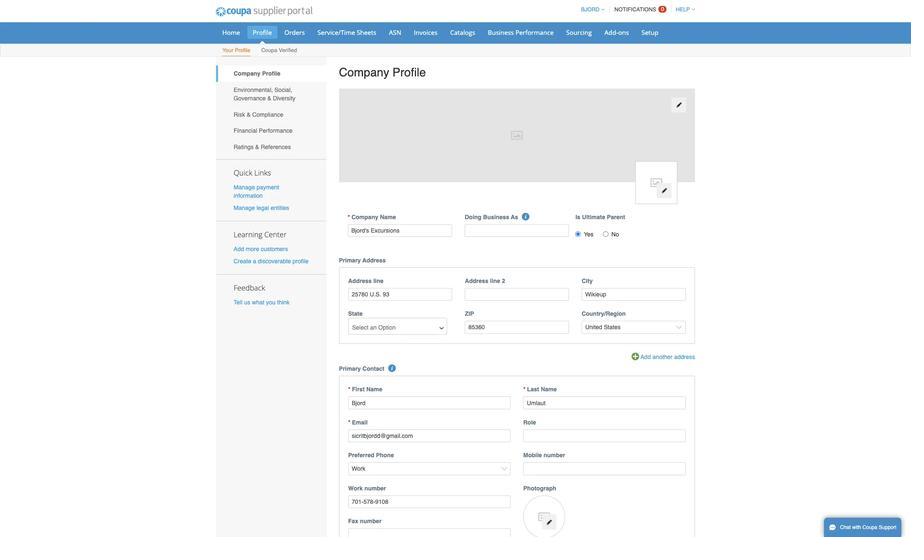 Task type: describe. For each thing, give the bounding box(es) containing it.
financial
[[234, 128, 257, 134]]

help
[[676, 6, 690, 13]]

create a discoverable profile
[[234, 258, 309, 265]]

change image image for logo
[[662, 188, 668, 194]]

coupa inside button
[[863, 525, 878, 531]]

legal
[[257, 205, 269, 211]]

1 vertical spatial business
[[483, 214, 510, 221]]

add another address
[[641, 354, 695, 361]]

& for references
[[255, 144, 259, 151]]

parent
[[607, 214, 626, 221]]

chat with coupa support
[[841, 525, 897, 531]]

risk & compliance link
[[216, 107, 327, 123]]

add for add another address
[[641, 354, 651, 361]]

logo image
[[636, 161, 678, 204]]

orders
[[285, 28, 305, 37]]

risk
[[234, 111, 245, 118]]

bjord
[[581, 6, 600, 13]]

background image
[[339, 89, 695, 182]]

governance
[[234, 95, 266, 102]]

tell us what you think
[[234, 299, 290, 306]]

City text field
[[582, 288, 686, 301]]

number for fax number
[[360, 519, 382, 525]]

profile inside profile link
[[253, 28, 272, 37]]

doing
[[465, 214, 482, 221]]

mobile
[[524, 453, 542, 459]]

think
[[277, 299, 290, 306]]

your profile link
[[222, 45, 251, 56]]

Work number text field
[[348, 496, 511, 509]]

1 horizontal spatial company profile
[[339, 66, 426, 79]]

your
[[222, 47, 233, 53]]

coupa verified
[[261, 47, 297, 53]]

us
[[244, 299, 250, 306]]

notifications 0
[[615, 6, 665, 13]]

ultimate
[[582, 214, 606, 221]]

State text field
[[349, 322, 446, 335]]

fax
[[348, 519, 359, 525]]

support
[[879, 525, 897, 531]]

additional information image
[[389, 365, 396, 373]]

create a discoverable profile link
[[234, 258, 309, 265]]

quick
[[234, 168, 252, 178]]

navigation containing notifications 0
[[578, 1, 695, 18]]

photograph image
[[524, 496, 566, 538]]

asn link
[[384, 26, 407, 39]]

profile
[[293, 258, 309, 265]]

add-ons link
[[599, 26, 635, 39]]

a
[[253, 258, 256, 265]]

asn
[[389, 28, 401, 37]]

add-
[[605, 28, 619, 37]]

Role text field
[[524, 430, 686, 443]]

sheets
[[357, 28, 377, 37]]

* for * company name
[[348, 214, 350, 221]]

name for * first name
[[367, 387, 383, 393]]

home link
[[217, 26, 246, 39]]

work
[[348, 486, 363, 492]]

catalogs link
[[445, 26, 481, 39]]

& for compliance
[[247, 111, 251, 118]]

environmental,
[[234, 87, 273, 93]]

home
[[222, 28, 240, 37]]

* email
[[348, 420, 368, 426]]

address line 2
[[465, 278, 505, 285]]

ZIP text field
[[465, 321, 569, 334]]

state
[[348, 311, 363, 318]]

payment
[[257, 184, 279, 191]]

chat
[[841, 525, 851, 531]]

coupa verified link
[[261, 45, 298, 56]]

profile inside "your profile" link
[[235, 47, 250, 53]]

diversity
[[273, 95, 296, 102]]

risk & compliance
[[234, 111, 284, 118]]

help link
[[672, 6, 695, 13]]

additional information image
[[522, 213, 530, 221]]

performance for business performance
[[516, 28, 554, 37]]

yes
[[584, 231, 594, 238]]

* for * email
[[348, 420, 351, 426]]

Address line 2 text field
[[465, 288, 569, 301]]

* last name
[[524, 387, 557, 393]]

add for add more customers
[[234, 246, 244, 253]]

you
[[266, 299, 276, 306]]

financial performance link
[[216, 123, 327, 139]]

0 vertical spatial business
[[488, 28, 514, 37]]

address up the 'address line'
[[363, 257, 386, 264]]

zip
[[465, 311, 474, 318]]

preferred phone
[[348, 453, 394, 459]]

* first name
[[348, 387, 383, 393]]

work number
[[348, 486, 386, 492]]

0
[[662, 6, 665, 12]]

bjord link
[[578, 6, 605, 13]]

center
[[264, 230, 287, 240]]

photograph
[[524, 486, 557, 492]]

add more customers link
[[234, 246, 288, 253]]

setup link
[[636, 26, 664, 39]]

country/region
[[582, 311, 626, 318]]

create
[[234, 258, 251, 265]]

fax number
[[348, 519, 382, 525]]

profile link
[[247, 26, 277, 39]]

your profile
[[222, 47, 250, 53]]

company profile link
[[216, 66, 327, 82]]

business performance
[[488, 28, 554, 37]]

entities
[[271, 205, 289, 211]]

environmental, social, governance & diversity link
[[216, 82, 327, 107]]



Task type: locate. For each thing, give the bounding box(es) containing it.
number right fax
[[360, 519, 382, 525]]

1 vertical spatial coupa
[[863, 525, 878, 531]]

address left 2
[[465, 278, 489, 285]]

primary up the 'address line'
[[339, 257, 361, 264]]

add left another
[[641, 354, 651, 361]]

address line
[[348, 278, 384, 285]]

* for * last name
[[524, 387, 526, 393]]

navigation
[[578, 1, 695, 18]]

profile inside company profile link
[[262, 70, 281, 77]]

1 horizontal spatial change image image
[[662, 188, 668, 194]]

first
[[352, 387, 365, 393]]

1 manage from the top
[[234, 184, 255, 191]]

& inside 'environmental, social, governance & diversity'
[[267, 95, 271, 102]]

0 vertical spatial add
[[234, 246, 244, 253]]

mobile number
[[524, 453, 565, 459]]

doing business as
[[465, 214, 518, 221]]

manage down information
[[234, 205, 255, 211]]

0 horizontal spatial change image image
[[547, 520, 552, 526]]

last
[[527, 387, 539, 393]]

2
[[502, 278, 505, 285]]

performance for financial performance
[[259, 128, 293, 134]]

1 primary from the top
[[339, 257, 361, 264]]

& right ratings
[[255, 144, 259, 151]]

primary contact
[[339, 366, 385, 373]]

2 manage from the top
[[234, 205, 255, 211]]

None radio
[[576, 232, 581, 237]]

1 vertical spatial performance
[[259, 128, 293, 134]]

1 horizontal spatial line
[[490, 278, 501, 285]]

number for work number
[[365, 486, 386, 492]]

Address line text field
[[348, 288, 453, 301]]

phone
[[376, 453, 394, 459]]

1 line from the left
[[374, 278, 384, 285]]

primary up 'first'
[[339, 366, 361, 373]]

2 vertical spatial change image image
[[547, 520, 552, 526]]

quick links
[[234, 168, 271, 178]]

profile
[[253, 28, 272, 37], [235, 47, 250, 53], [393, 66, 426, 79], [262, 70, 281, 77]]

manage payment information
[[234, 184, 279, 199]]

2 vertical spatial number
[[360, 519, 382, 525]]

company
[[339, 66, 390, 79], [234, 70, 261, 77], [352, 214, 379, 221]]

1 vertical spatial &
[[247, 111, 251, 118]]

None radio
[[603, 232, 609, 237]]

2 primary from the top
[[339, 366, 361, 373]]

Fax number text field
[[348, 529, 511, 538]]

setup
[[642, 28, 659, 37]]

number right the work
[[365, 486, 386, 492]]

is
[[576, 214, 581, 221]]

contact
[[363, 366, 385, 373]]

role
[[524, 420, 536, 426]]

name for * last name
[[541, 387, 557, 393]]

None text field
[[348, 224, 452, 237], [524, 397, 686, 410], [348, 224, 452, 237], [524, 397, 686, 410]]

invoices
[[414, 28, 438, 37]]

manage legal entities link
[[234, 205, 289, 211]]

no
[[612, 231, 619, 238]]

name for * company name
[[380, 214, 396, 221]]

& right risk
[[247, 111, 251, 118]]

line for address line
[[374, 278, 384, 285]]

manage up information
[[234, 184, 255, 191]]

tell us what you think button
[[234, 299, 290, 307]]

preferred
[[348, 453, 375, 459]]

coupa supplier portal image
[[210, 1, 318, 22]]

None text field
[[348, 397, 511, 410], [348, 430, 511, 443], [348, 397, 511, 410], [348, 430, 511, 443]]

add more customers
[[234, 246, 288, 253]]

1 horizontal spatial coupa
[[863, 525, 878, 531]]

manage legal entities
[[234, 205, 289, 211]]

2 vertical spatial &
[[255, 144, 259, 151]]

address for address line 2
[[465, 278, 489, 285]]

service/time sheets link
[[312, 26, 382, 39]]

0 horizontal spatial performance
[[259, 128, 293, 134]]

address down primary address
[[348, 278, 372, 285]]

0 horizontal spatial add
[[234, 246, 244, 253]]

1 vertical spatial manage
[[234, 205, 255, 211]]

sourcing link
[[561, 26, 598, 39]]

learning
[[234, 230, 263, 240]]

1 horizontal spatial &
[[255, 144, 259, 151]]

coupa left the verified
[[261, 47, 277, 53]]

notifications
[[615, 6, 657, 13]]

number for mobile number
[[544, 453, 565, 459]]

1 vertical spatial change image image
[[662, 188, 668, 194]]

1 horizontal spatial add
[[641, 354, 651, 361]]

learning center
[[234, 230, 287, 240]]

line left 2
[[490, 278, 501, 285]]

information
[[234, 192, 263, 199]]

primary for primary contact
[[339, 366, 361, 373]]

change image image
[[676, 102, 682, 108], [662, 188, 668, 194], [547, 520, 552, 526]]

orders link
[[279, 26, 311, 39]]

manage for manage payment information
[[234, 184, 255, 191]]

ons
[[619, 28, 629, 37]]

0 vertical spatial change image image
[[676, 102, 682, 108]]

2 horizontal spatial change image image
[[676, 102, 682, 108]]

company profile up the environmental,
[[234, 70, 281, 77]]

Doing Business As text field
[[465, 224, 570, 237]]

add up create
[[234, 246, 244, 253]]

* company name
[[348, 214, 396, 221]]

email
[[352, 420, 368, 426]]

0 vertical spatial &
[[267, 95, 271, 102]]

0 vertical spatial performance
[[516, 28, 554, 37]]

address
[[675, 354, 695, 361]]

environmental, social, governance & diversity
[[234, 87, 296, 102]]

ratings & references
[[234, 144, 291, 151]]

0 horizontal spatial coupa
[[261, 47, 277, 53]]

manage payment information link
[[234, 184, 279, 199]]

1 horizontal spatial performance
[[516, 28, 554, 37]]

manage
[[234, 184, 255, 191], [234, 205, 255, 211]]

Mobile number text field
[[524, 463, 686, 476]]

coupa
[[261, 47, 277, 53], [863, 525, 878, 531]]

links
[[254, 168, 271, 178]]

company profile down asn link
[[339, 66, 426, 79]]

ratings & references link
[[216, 139, 327, 155]]

as
[[511, 214, 518, 221]]

0 vertical spatial manage
[[234, 184, 255, 191]]

0 horizontal spatial line
[[374, 278, 384, 285]]

line for address line 2
[[490, 278, 501, 285]]

more
[[246, 246, 259, 253]]

0 horizontal spatial company profile
[[234, 70, 281, 77]]

name
[[380, 214, 396, 221], [367, 387, 383, 393], [541, 387, 557, 393]]

0 vertical spatial coupa
[[261, 47, 277, 53]]

1 vertical spatial primary
[[339, 366, 361, 373]]

* for * first name
[[348, 387, 351, 393]]

address for address line
[[348, 278, 372, 285]]

0 horizontal spatial &
[[247, 111, 251, 118]]

0 vertical spatial number
[[544, 453, 565, 459]]

compliance
[[252, 111, 284, 118]]

1 vertical spatial number
[[365, 486, 386, 492]]

change image image for background image
[[676, 102, 682, 108]]

catalogs
[[450, 28, 476, 37]]

& left diversity
[[267, 95, 271, 102]]

chat with coupa support button
[[825, 518, 902, 538]]

number right mobile
[[544, 453, 565, 459]]

discoverable
[[258, 258, 291, 265]]

is ultimate parent
[[576, 214, 626, 221]]

what
[[252, 299, 265, 306]]

line up address line "text field"
[[374, 278, 384, 285]]

business right catalogs
[[488, 28, 514, 37]]

another
[[653, 354, 673, 361]]

feedback
[[234, 283, 265, 293]]

0 vertical spatial primary
[[339, 257, 361, 264]]

primary for primary address
[[339, 257, 361, 264]]

with
[[853, 525, 862, 531]]

business
[[488, 28, 514, 37], [483, 214, 510, 221]]

number
[[544, 453, 565, 459], [365, 486, 386, 492], [360, 519, 382, 525]]

coupa right with
[[863, 525, 878, 531]]

financial performance
[[234, 128, 293, 134]]

references
[[261, 144, 291, 151]]

*
[[348, 214, 350, 221], [348, 387, 351, 393], [524, 387, 526, 393], [348, 420, 351, 426]]

business performance link
[[483, 26, 559, 39]]

2 line from the left
[[490, 278, 501, 285]]

change image image for photograph
[[547, 520, 552, 526]]

manage inside manage payment information
[[234, 184, 255, 191]]

primary address
[[339, 257, 386, 264]]

customers
[[261, 246, 288, 253]]

add inside button
[[641, 354, 651, 361]]

2 horizontal spatial &
[[267, 95, 271, 102]]

sourcing
[[567, 28, 592, 37]]

manage for manage legal entities
[[234, 205, 255, 211]]

1 vertical spatial add
[[641, 354, 651, 361]]

business left as on the top right
[[483, 214, 510, 221]]

add-ons
[[605, 28, 629, 37]]



Task type: vqa. For each thing, say whether or not it's contained in the screenshot.
'My'
no



